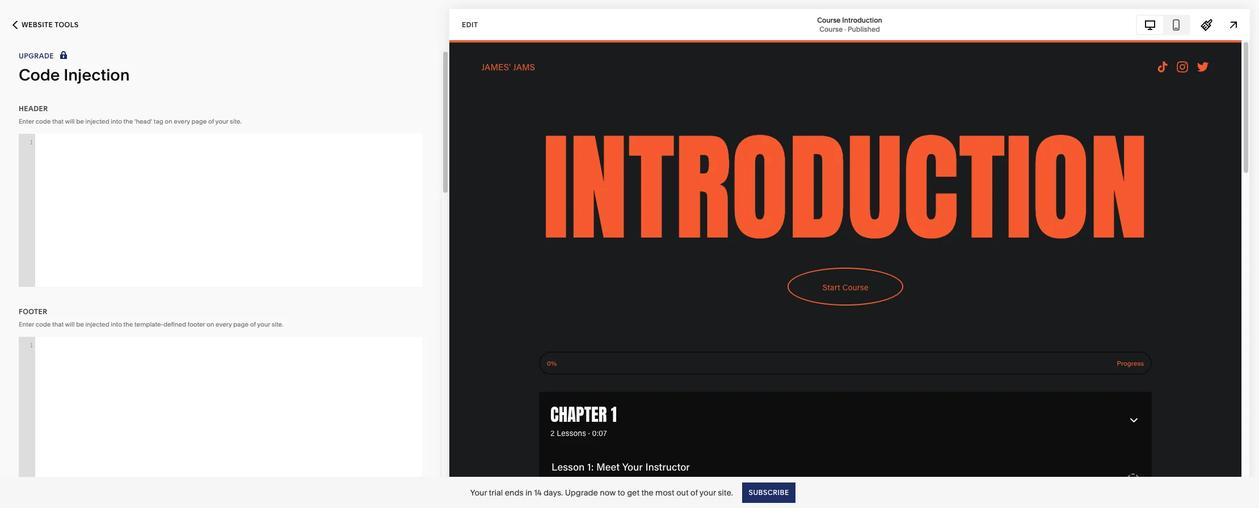 Task type: describe. For each thing, give the bounding box(es) containing it.
to
[[618, 488, 625, 498]]

every inside the "header enter code that will be injected into the 'head' tag on every page of your site."
[[174, 117, 190, 125]]

the for header
[[123, 117, 133, 125]]

on inside the "header enter code that will be injected into the 'head' tag on every page of your site."
[[165, 117, 172, 125]]

be for header
[[76, 117, 84, 125]]

your inside footer enter code that will be injected into the template-defined footer on every page of your site.
[[257, 321, 270, 329]]

template-
[[135, 321, 163, 329]]

upgrade button
[[19, 50, 70, 62]]

of inside footer enter code that will be injected into the template-defined footer on every page of your site.
[[250, 321, 256, 329]]

of inside the "header enter code that will be injected into the 'head' tag on every page of your site."
[[208, 117, 214, 125]]

subscribe
[[748, 488, 789, 497]]

your
[[470, 488, 487, 498]]

days.
[[544, 488, 563, 498]]

enter for footer
[[19, 321, 34, 329]]

footer
[[19, 308, 47, 316]]

injected for footer
[[85, 321, 109, 329]]

website
[[22, 20, 53, 29]]

defined
[[163, 321, 186, 329]]

page inside footer enter code that will be injected into the template-defined footer on every page of your site.
[[233, 321, 249, 329]]

most
[[655, 488, 674, 498]]

footer enter code that will be injected into the template-defined footer on every page of your site.
[[19, 308, 284, 329]]

in
[[525, 488, 532, 498]]

your trial ends in 14 days. upgrade now to get the most out of your site.
[[470, 488, 733, 498]]

1 vertical spatial upgrade
[[565, 488, 598, 498]]

your inside the "header enter code that will be injected into the 'head' tag on every page of your site."
[[215, 117, 228, 125]]

out
[[676, 488, 689, 498]]

enter for header
[[19, 117, 34, 125]]

upgrade inside "upgrade" button
[[19, 52, 54, 60]]

edit
[[462, 20, 478, 29]]

page inside the "header enter code that will be injected into the 'head' tag on every page of your site."
[[191, 117, 207, 125]]

edit button
[[455, 14, 485, 35]]

footer
[[188, 321, 205, 329]]

2 vertical spatial your
[[700, 488, 716, 498]]

injection
[[64, 65, 130, 85]]

be for footer
[[76, 321, 84, 329]]

trial
[[489, 488, 503, 498]]

website tools button
[[0, 12, 91, 37]]

now
[[600, 488, 616, 498]]

header
[[19, 104, 48, 113]]

14
[[534, 488, 542, 498]]



Task type: vqa. For each thing, say whether or not it's contained in the screenshot.
Analytics
no



Task type: locate. For each thing, give the bounding box(es) containing it.
0 horizontal spatial every
[[174, 117, 190, 125]]

will for footer
[[65, 321, 75, 329]]

1 horizontal spatial upgrade
[[565, 488, 598, 498]]

every right the tag
[[174, 117, 190, 125]]

1 horizontal spatial on
[[207, 321, 214, 329]]

1 horizontal spatial your
[[257, 321, 270, 329]]

upgrade left now
[[565, 488, 598, 498]]

will
[[65, 117, 75, 125], [65, 321, 75, 329]]

tag
[[154, 117, 163, 125]]

injected left 'head'
[[85, 117, 109, 125]]

1 injected from the top
[[85, 117, 109, 125]]

on
[[165, 117, 172, 125], [207, 321, 214, 329]]

1 down header
[[29, 138, 33, 146]]

0 vertical spatial every
[[174, 117, 190, 125]]

your
[[215, 117, 228, 125], [257, 321, 270, 329], [700, 488, 716, 498]]

into left 'head'
[[111, 117, 122, 125]]

the
[[123, 117, 133, 125], [123, 321, 133, 329], [641, 488, 654, 498]]

2 code from the top
[[36, 321, 51, 329]]

every
[[174, 117, 190, 125], [216, 321, 232, 329]]

1
[[29, 138, 33, 146], [29, 342, 33, 350]]

enter down footer
[[19, 321, 34, 329]]

1 will from the top
[[65, 117, 75, 125]]

1 vertical spatial on
[[207, 321, 214, 329]]

0 vertical spatial into
[[111, 117, 122, 125]]

0 vertical spatial course
[[817, 16, 841, 24]]

1 code from the top
[[36, 117, 51, 125]]

2 be from the top
[[76, 321, 84, 329]]

·
[[844, 25, 846, 33]]

into left template-
[[111, 321, 122, 329]]

that inside footer enter code that will be injected into the template-defined footer on every page of your site.
[[52, 321, 64, 329]]

of
[[208, 117, 214, 125], [250, 321, 256, 329], [690, 488, 698, 498]]

will for header
[[65, 117, 75, 125]]

tab list
[[1137, 16, 1189, 34]]

0 vertical spatial the
[[123, 117, 133, 125]]

2 vertical spatial site.
[[718, 488, 733, 498]]

0 horizontal spatial page
[[191, 117, 207, 125]]

1 vertical spatial injected
[[85, 321, 109, 329]]

1 vertical spatial the
[[123, 321, 133, 329]]

1 be from the top
[[76, 117, 84, 125]]

on right footer
[[207, 321, 214, 329]]

site.
[[230, 117, 242, 125], [272, 321, 284, 329], [718, 488, 733, 498]]

0 vertical spatial enter
[[19, 117, 34, 125]]

0 vertical spatial that
[[52, 117, 64, 125]]

injected
[[85, 117, 109, 125], [85, 321, 109, 329]]

injected left template-
[[85, 321, 109, 329]]

0 vertical spatial upgrade
[[19, 52, 54, 60]]

2 into from the top
[[111, 321, 122, 329]]

the right get at the bottom of page
[[641, 488, 654, 498]]

0 vertical spatial of
[[208, 117, 214, 125]]

0 vertical spatial page
[[191, 117, 207, 125]]

the left 'head'
[[123, 117, 133, 125]]

page
[[191, 117, 207, 125], [233, 321, 249, 329]]

0 vertical spatial be
[[76, 117, 84, 125]]

1 1 from the top
[[29, 138, 33, 146]]

that
[[52, 117, 64, 125], [52, 321, 64, 329]]

2 1 from the top
[[29, 342, 33, 350]]

1 vertical spatial page
[[233, 321, 249, 329]]

1 vertical spatial will
[[65, 321, 75, 329]]

1 vertical spatial into
[[111, 321, 122, 329]]

get
[[627, 488, 640, 498]]

the inside the "header enter code that will be injected into the 'head' tag on every page of your site."
[[123, 117, 133, 125]]

2 horizontal spatial of
[[690, 488, 698, 498]]

enter
[[19, 117, 34, 125], [19, 321, 34, 329]]

site. inside footer enter code that will be injected into the template-defined footer on every page of your site.
[[272, 321, 284, 329]]

every inside footer enter code that will be injected into the template-defined footer on every page of your site.
[[216, 321, 232, 329]]

0 vertical spatial 1
[[29, 138, 33, 146]]

page right footer
[[233, 321, 249, 329]]

1 vertical spatial your
[[257, 321, 270, 329]]

2 will from the top
[[65, 321, 75, 329]]

code inside footer enter code that will be injected into the template-defined footer on every page of your site.
[[36, 321, 51, 329]]

0 vertical spatial code
[[36, 117, 51, 125]]

page right the tag
[[191, 117, 207, 125]]

course left ·
[[819, 25, 843, 33]]

site. inside the "header enter code that will be injected into the 'head' tag on every page of your site."
[[230, 117, 242, 125]]

2 injected from the top
[[85, 321, 109, 329]]

course introduction course · published
[[817, 16, 882, 33]]

that inside the "header enter code that will be injected into the 'head' tag on every page of your site."
[[52, 117, 64, 125]]

that for header
[[52, 117, 64, 125]]

1 vertical spatial of
[[250, 321, 256, 329]]

injected inside footer enter code that will be injected into the template-defined footer on every page of your site.
[[85, 321, 109, 329]]

the for footer
[[123, 321, 133, 329]]

upgrade up code
[[19, 52, 54, 60]]

into inside the "header enter code that will be injected into the 'head' tag on every page of your site."
[[111, 117, 122, 125]]

code injection
[[19, 65, 130, 85]]

into for header
[[111, 117, 122, 125]]

enter inside the "header enter code that will be injected into the 'head' tag on every page of your site."
[[19, 117, 34, 125]]

code down footer
[[36, 321, 51, 329]]

'head'
[[135, 117, 152, 125]]

be inside footer enter code that will be injected into the template-defined footer on every page of your site.
[[76, 321, 84, 329]]

enter inside footer enter code that will be injected into the template-defined footer on every page of your site.
[[19, 321, 34, 329]]

will inside the "header enter code that will be injected into the 'head' tag on every page of your site."
[[65, 117, 75, 125]]

0 horizontal spatial of
[[208, 117, 214, 125]]

introduction
[[842, 16, 882, 24]]

be inside the "header enter code that will be injected into the 'head' tag on every page of your site."
[[76, 117, 84, 125]]

1 vertical spatial every
[[216, 321, 232, 329]]

0 horizontal spatial site.
[[230, 117, 242, 125]]

code inside the "header enter code that will be injected into the 'head' tag on every page of your site."
[[36, 117, 51, 125]]

upgrade
[[19, 52, 54, 60], [565, 488, 598, 498]]

enter down header
[[19, 117, 34, 125]]

0 vertical spatial will
[[65, 117, 75, 125]]

1 vertical spatial that
[[52, 321, 64, 329]]

2 that from the top
[[52, 321, 64, 329]]

of right out at the bottom of the page
[[690, 488, 698, 498]]

tools
[[55, 20, 79, 29]]

1 vertical spatial enter
[[19, 321, 34, 329]]

0 horizontal spatial your
[[215, 117, 228, 125]]

injected for header
[[85, 117, 109, 125]]

1 vertical spatial code
[[36, 321, 51, 329]]

code down header
[[36, 117, 51, 125]]

1 vertical spatial be
[[76, 321, 84, 329]]

header enter code that will be injected into the 'head' tag on every page of your site.
[[19, 104, 242, 125]]

2 horizontal spatial your
[[700, 488, 716, 498]]

2 vertical spatial of
[[690, 488, 698, 498]]

the left template-
[[123, 321, 133, 329]]

1 horizontal spatial of
[[250, 321, 256, 329]]

subscribe button
[[742, 483, 795, 503]]

into for footer
[[111, 321, 122, 329]]

1 horizontal spatial page
[[233, 321, 249, 329]]

2 horizontal spatial site.
[[718, 488, 733, 498]]

code
[[19, 65, 60, 85]]

0 horizontal spatial on
[[165, 117, 172, 125]]

on right the tag
[[165, 117, 172, 125]]

1 vertical spatial course
[[819, 25, 843, 33]]

1 that from the top
[[52, 117, 64, 125]]

0 vertical spatial site.
[[230, 117, 242, 125]]

into inside footer enter code that will be injected into the template-defined footer on every page of your site.
[[111, 321, 122, 329]]

of right footer
[[250, 321, 256, 329]]

course left introduction
[[817, 16, 841, 24]]

will inside footer enter code that will be injected into the template-defined footer on every page of your site.
[[65, 321, 75, 329]]

website tools
[[22, 20, 79, 29]]

into
[[111, 117, 122, 125], [111, 321, 122, 329]]

injected inside the "header enter code that will be injected into the 'head' tag on every page of your site."
[[85, 117, 109, 125]]

every right footer
[[216, 321, 232, 329]]

code for footer
[[36, 321, 51, 329]]

code
[[36, 117, 51, 125], [36, 321, 51, 329]]

of right the tag
[[208, 117, 214, 125]]

on inside footer enter code that will be injected into the template-defined footer on every page of your site.
[[207, 321, 214, 329]]

be
[[76, 117, 84, 125], [76, 321, 84, 329]]

1 vertical spatial 1
[[29, 342, 33, 350]]

code for header
[[36, 117, 51, 125]]

1 enter from the top
[[19, 117, 34, 125]]

1 down footer
[[29, 342, 33, 350]]

1 horizontal spatial every
[[216, 321, 232, 329]]

published
[[848, 25, 880, 33]]

1 horizontal spatial site.
[[272, 321, 284, 329]]

1 vertical spatial site.
[[272, 321, 284, 329]]

0 vertical spatial injected
[[85, 117, 109, 125]]

2 vertical spatial the
[[641, 488, 654, 498]]

that for footer
[[52, 321, 64, 329]]

0 horizontal spatial upgrade
[[19, 52, 54, 60]]

the inside footer enter code that will be injected into the template-defined footer on every page of your site.
[[123, 321, 133, 329]]

0 vertical spatial your
[[215, 117, 228, 125]]

1 into from the top
[[111, 117, 122, 125]]

ends
[[505, 488, 524, 498]]

course
[[817, 16, 841, 24], [819, 25, 843, 33]]

2 enter from the top
[[19, 321, 34, 329]]

0 vertical spatial on
[[165, 117, 172, 125]]



